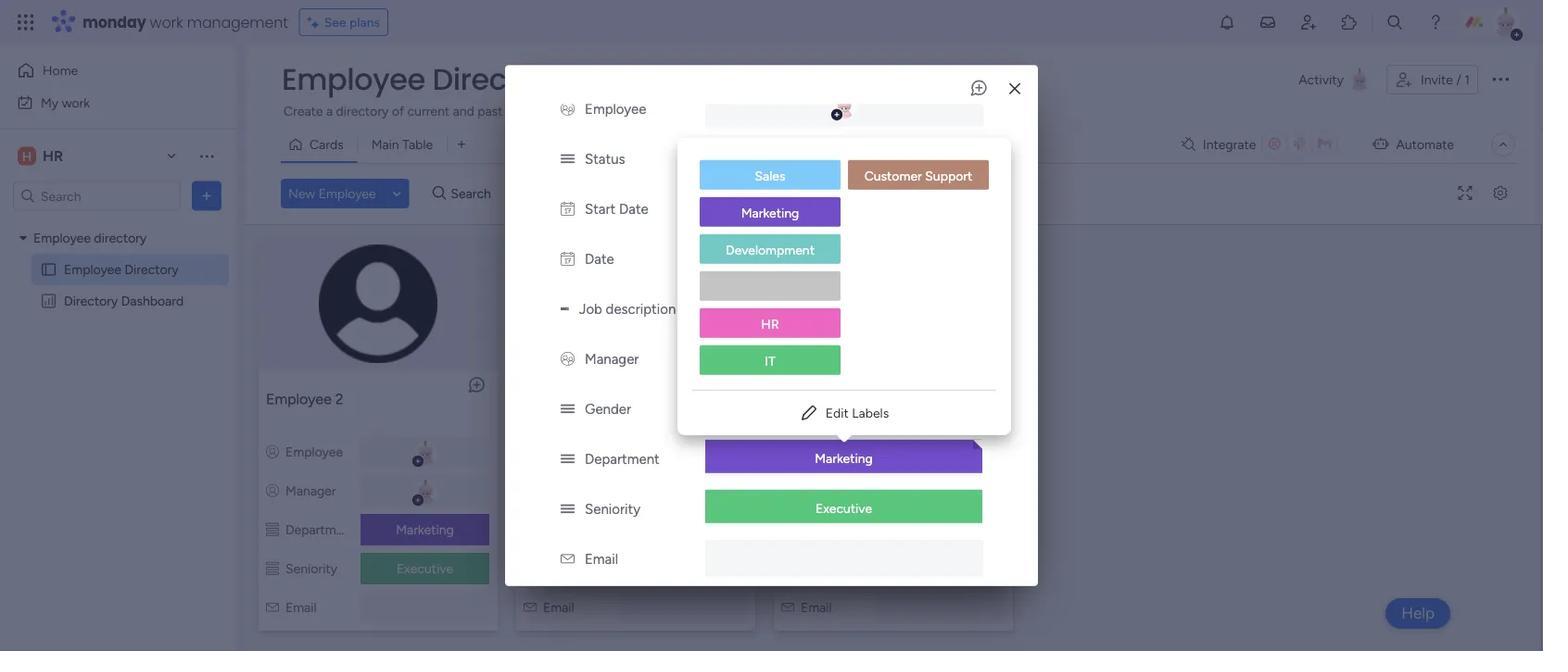 Task type: vqa. For each thing, say whether or not it's contained in the screenshot.
right the app
no



Task type: describe. For each thing, give the bounding box(es) containing it.
list box inside dialog
[[678, 145, 1012, 390]]

dashboard
[[121, 293, 184, 309]]

main
[[372, 137, 399, 153]]

moved
[[1003, 103, 1042, 119]]

status
[[585, 151, 625, 168]]

email for employee 1
[[543, 600, 575, 616]]

hired
[[664, 103, 693, 119]]

1 horizontal spatial employee directory
[[282, 59, 563, 100]]

each
[[575, 103, 604, 119]]

new employee
[[288, 186, 376, 202]]

directory dashboard
[[64, 293, 184, 309]]

show board description image
[[576, 70, 599, 89]]

2 horizontal spatial marketing
[[815, 451, 873, 467]]

add to favorites image
[[608, 70, 626, 89]]

sort
[[721, 186, 746, 202]]

work for monday
[[150, 12, 183, 32]]

recruitment
[[759, 103, 827, 119]]

start
[[585, 201, 616, 218]]

it option
[[700, 346, 841, 375]]

1 the from the left
[[736, 103, 756, 119]]

support
[[926, 168, 973, 184]]

employee up a
[[282, 59, 425, 100]]

1 horizontal spatial card cover image image
[[621, 289, 651, 319]]

notifications image
[[1218, 13, 1237, 32]]

public dashboard image
[[40, 293, 57, 310]]

inbox image
[[1259, 13, 1278, 32]]

Search in workspace field
[[39, 185, 155, 207]]

person
[[542, 186, 582, 202]]

19,
[[836, 247, 851, 262]]

a
[[326, 103, 333, 119]]

monday work management
[[83, 12, 288, 32]]

1 horizontal spatial option
[[700, 271, 841, 301]]

see for see more
[[846, 102, 868, 118]]

0 horizontal spatial card cover image image
[[271, 245, 486, 363]]

v2 status image for seniority
[[561, 501, 575, 518]]

gender
[[585, 401, 631, 418]]

0 horizontal spatial v2 email column image
[[266, 600, 279, 616]]

2022 for start date
[[852, 197, 880, 212]]

job description
[[579, 301, 676, 318]]

my work
[[41, 95, 90, 110]]

employee up public board icon
[[33, 230, 91, 246]]

manager inside dialog
[[585, 351, 639, 368]]

see plans
[[324, 14, 380, 30]]

past
[[478, 103, 503, 119]]

new
[[288, 186, 316, 202]]

automation
[[1179, 103, 1246, 119]]

customer
[[865, 168, 922, 184]]

department inside dialog
[[585, 451, 660, 468]]

0 horizontal spatial option
[[0, 222, 236, 225]]

v2 search image
[[433, 183, 446, 204]]

sales
[[755, 168, 786, 184]]

cards button
[[281, 130, 358, 159]]

main table button
[[358, 130, 447, 159]]

v2 dropdown column image
[[561, 301, 569, 318]]

edit labels
[[826, 405, 889, 421]]

see more
[[846, 102, 901, 118]]

job
[[579, 301, 603, 318]]

applicant
[[607, 103, 660, 119]]

during
[[696, 103, 733, 119]]

0 vertical spatial directory
[[336, 103, 389, 119]]

automatically
[[903, 103, 981, 119]]

public board image
[[40, 261, 57, 279]]

v2 multiple person column image for employee
[[561, 101, 575, 118]]

marketing inside "row group"
[[396, 523, 454, 538]]

/
[[1457, 72, 1462, 88]]

center.
[[1249, 103, 1289, 119]]

2022 for date
[[853, 247, 881, 262]]

this
[[1061, 103, 1082, 119]]

open full screen image
[[1451, 187, 1481, 201]]

invite members image
[[1300, 13, 1319, 32]]

employee down employee 1
[[543, 445, 601, 460]]

invite / 1
[[1421, 72, 1471, 88]]

employee 3
[[782, 391, 859, 408]]

apps image
[[1341, 13, 1359, 32]]

mid-
[[656, 561, 683, 577]]

v2 multiple person column image for manager
[[561, 351, 575, 368]]

see more link
[[844, 101, 903, 120]]

h
[[22, 148, 32, 164]]

hr inside option
[[762, 316, 780, 332]]

monday
[[83, 12, 146, 32]]

activity button
[[1292, 65, 1380, 95]]

dialog containing employee
[[505, 12, 1039, 652]]

employee directory
[[33, 230, 147, 246]]

autopilot image
[[1374, 132, 1389, 156]]

employee 1
[[524, 391, 599, 408]]

invite
[[1421, 72, 1454, 88]]

my work button
[[11, 88, 199, 117]]

hr inside workspace selection element
[[43, 147, 63, 165]]

see for see plans
[[324, 14, 346, 30]]

search everything image
[[1386, 13, 1405, 32]]

main table
[[372, 137, 433, 153]]

employee down employee directory
[[64, 262, 121, 278]]

1 horizontal spatial v2 email column image
[[561, 552, 575, 568]]

caret down image
[[19, 232, 27, 245]]

0 horizontal spatial directory
[[64, 293, 118, 309]]

select product image
[[17, 13, 35, 32]]

integrate
[[1204, 137, 1257, 153]]

female
[[823, 401, 865, 417]]

2
[[335, 391, 344, 408]]

employee down v2 dropdown column icon
[[524, 391, 590, 408]]

marketing option
[[700, 197, 841, 227]]

v2 status outline image for employee 3
[[782, 523, 795, 538]]

cards
[[310, 137, 344, 153]]

board
[[1085, 103, 1119, 119]]

process
[[830, 103, 876, 119]]

0 horizontal spatial date
[[585, 251, 615, 268]]

employees.
[[506, 103, 572, 119]]

sort button
[[691, 179, 757, 209]]

employee inside button
[[319, 186, 376, 202]]

home
[[43, 63, 78, 78]]

develompment option
[[700, 234, 841, 264]]

it
[[765, 353, 776, 369]]

sales option
[[700, 160, 841, 190]]

customer support
[[865, 168, 973, 184]]

mar 8, 2022
[[815, 197, 880, 212]]

description
[[606, 301, 676, 318]]

and
[[453, 103, 475, 119]]

person button
[[512, 179, 593, 209]]

mid-level
[[656, 561, 710, 577]]



Task type: locate. For each thing, give the bounding box(es) containing it.
v2 email column image for employee 1
[[524, 600, 537, 616]]

1 horizontal spatial marketing
[[742, 205, 800, 221]]

1 v2 status image from the top
[[561, 401, 575, 418]]

department
[[585, 451, 660, 468], [286, 523, 355, 538], [543, 523, 613, 538], [801, 523, 871, 538]]

employee left 3
[[782, 391, 847, 408]]

v2 email column image
[[561, 552, 575, 568], [266, 600, 279, 616]]

dapulse date column image up v2 dropdown column icon
[[561, 251, 575, 268]]

directory inside list box
[[94, 230, 147, 246]]

2 vertical spatial marketing
[[396, 523, 454, 538]]

v2 multiple person column image left "each"
[[561, 101, 575, 118]]

2 v2 status image from the top
[[561, 501, 575, 518]]

1 horizontal spatial the
[[1157, 103, 1176, 119]]

using
[[1122, 103, 1154, 119]]

1 vertical spatial option
[[700, 271, 841, 301]]

1 right /
[[1465, 72, 1471, 88]]

8,
[[839, 197, 849, 212]]

work inside button
[[62, 95, 90, 110]]

employee down edit
[[801, 445, 859, 460]]

v2 status image
[[561, 151, 575, 168], [561, 451, 575, 468]]

email
[[585, 552, 619, 568], [286, 600, 317, 616], [543, 600, 575, 616], [801, 600, 832, 616]]

date
[[619, 201, 649, 218], [585, 251, 615, 268]]

0 horizontal spatial directory
[[94, 230, 147, 246]]

1 vertical spatial v2 status image
[[561, 451, 575, 468]]

dapulse date column image left start
[[561, 201, 575, 218]]

workspace image
[[18, 146, 36, 166]]

1 horizontal spatial v2 email column image
[[782, 600, 795, 616]]

0 vertical spatial option
[[0, 222, 236, 225]]

invite / 1 button
[[1387, 65, 1479, 95]]

activity
[[1299, 72, 1344, 88]]

dapulse person column image
[[266, 445, 279, 460], [782, 445, 795, 460], [266, 484, 279, 499], [782, 484, 795, 499]]

0 horizontal spatial 1
[[593, 391, 599, 408]]

v2 status outline image
[[266, 523, 279, 538], [782, 523, 795, 538], [782, 561, 795, 577]]

0 vertical spatial directory
[[433, 59, 563, 100]]

seniority for employee 2
[[286, 561, 338, 577]]

plans
[[350, 14, 380, 30]]

seniority for employee 3
[[801, 561, 853, 577]]

1 v2 status image from the top
[[561, 151, 575, 168]]

1 vertical spatial hr
[[762, 316, 780, 332]]

work right 'monday'
[[150, 12, 183, 32]]

0 vertical spatial executive
[[816, 501, 873, 517]]

executive inside "row group"
[[397, 561, 454, 577]]

apr
[[814, 247, 833, 262]]

0 vertical spatial v2 multiple person column image
[[561, 101, 575, 118]]

dapulse date column image for start date
[[561, 201, 575, 218]]

v2 status image for gender
[[561, 401, 575, 418]]

date right start
[[619, 201, 649, 218]]

executive inside dialog
[[816, 501, 873, 517]]

executive for v2 status image associated with seniority
[[816, 501, 873, 517]]

1 vertical spatial marketing
[[815, 451, 873, 467]]

Employee Directory field
[[277, 59, 568, 100]]

dapulse date column image
[[561, 201, 575, 218], [561, 251, 575, 268]]

customer support option
[[848, 160, 989, 190]]

1 vertical spatial 1
[[593, 391, 599, 408]]

0 horizontal spatial see
[[324, 14, 346, 30]]

seniority
[[585, 501, 641, 518], [286, 561, 338, 577], [543, 561, 595, 577], [801, 561, 853, 577]]

active
[[826, 150, 863, 166]]

labels
[[852, 405, 889, 421]]

0 horizontal spatial list box
[[0, 219, 236, 567]]

1 vertical spatial date
[[585, 251, 615, 268]]

option up employee directory
[[0, 222, 236, 225]]

0 vertical spatial v2 status image
[[561, 401, 575, 418]]

employee
[[282, 59, 425, 100], [585, 101, 647, 118], [319, 186, 376, 202], [33, 230, 91, 246], [64, 262, 121, 278], [266, 391, 332, 408], [524, 391, 590, 408], [782, 391, 847, 408], [286, 445, 343, 460], [543, 445, 601, 460], [801, 445, 859, 460]]

2 horizontal spatial directory
[[433, 59, 563, 100]]

v2 multiple person column image up employee 1
[[561, 351, 575, 368]]

employee directory up current
[[282, 59, 563, 100]]

email inside dialog
[[585, 552, 619, 568]]

1 vertical spatial v2 email column image
[[266, 600, 279, 616]]

arrow down image
[[664, 183, 686, 205]]

management
[[187, 12, 288, 32]]

1 vertical spatial employee directory
[[64, 262, 179, 278]]

0 vertical spatial hr
[[43, 147, 63, 165]]

0 vertical spatial date
[[619, 201, 649, 218]]

v2 status image for department
[[561, 451, 575, 468]]

2 horizontal spatial hr
[[932, 523, 950, 538]]

help button
[[1386, 599, 1451, 630]]

home button
[[11, 56, 199, 85]]

1 horizontal spatial hr
[[762, 316, 780, 332]]

2 vertical spatial hr
[[932, 523, 950, 538]]

2 v2 multiple person column image from the top
[[561, 351, 575, 368]]

email for employee 3
[[801, 600, 832, 616]]

v2 status outline image
[[266, 561, 279, 577]]

employee 2
[[266, 391, 344, 408]]

seniority inside dialog
[[585, 501, 641, 518]]

directory up dashboard
[[125, 262, 179, 278]]

0 horizontal spatial executive
[[397, 561, 454, 577]]

my
[[41, 95, 59, 110]]

1 down job
[[593, 391, 599, 408]]

see left more
[[846, 102, 868, 118]]

employee directory
[[282, 59, 563, 100], [64, 262, 179, 278]]

1 dapulse date column image from the top
[[561, 201, 575, 218]]

see
[[324, 14, 346, 30], [846, 102, 868, 118]]

1 horizontal spatial see
[[846, 102, 868, 118]]

see inside see plans button
[[324, 14, 346, 30]]

edit
[[826, 405, 849, 421]]

current
[[408, 103, 450, 119]]

0 horizontal spatial employee directory
[[64, 262, 179, 278]]

create
[[284, 103, 323, 119]]

see left the plans
[[324, 14, 346, 30]]

v2 status image for status
[[561, 151, 575, 168]]

1 horizontal spatial directory
[[125, 262, 179, 278]]

2 the from the left
[[1157, 103, 1176, 119]]

directory right public dashboard icon
[[64, 293, 118, 309]]

2 v2 email column image from the left
[[782, 600, 795, 616]]

date down start
[[585, 251, 615, 268]]

employee inside dialog
[[585, 101, 647, 118]]

see plans button
[[299, 8, 389, 36]]

1 vertical spatial executive
[[397, 561, 454, 577]]

automate
[[1397, 137, 1455, 153]]

work
[[150, 12, 183, 32], [62, 95, 90, 110]]

new employee button
[[281, 179, 384, 209]]

1 horizontal spatial directory
[[336, 103, 389, 119]]

1 v2 email column image from the left
[[524, 600, 537, 616]]

0 vertical spatial see
[[324, 14, 346, 30]]

help image
[[1427, 13, 1446, 32]]

1 horizontal spatial list box
[[678, 145, 1012, 390]]

0 horizontal spatial hr
[[43, 147, 63, 165]]

1
[[1465, 72, 1471, 88], [593, 391, 599, 408]]

0 horizontal spatial the
[[736, 103, 756, 119]]

0 vertical spatial dapulse date column image
[[561, 201, 575, 218]]

close image
[[1010, 83, 1021, 96]]

seniority for employee 1
[[543, 561, 595, 577]]

0 vertical spatial 1
[[1465, 72, 1471, 88]]

3
[[851, 391, 859, 408]]

employee down employee 2
[[286, 445, 343, 460]]

dapulse integrations image
[[1182, 138, 1196, 152]]

the
[[736, 103, 756, 119], [1157, 103, 1176, 119]]

v2 email column image
[[524, 600, 537, 616], [782, 600, 795, 616]]

executive for v2 status outline icon
[[397, 561, 454, 577]]

develompment
[[726, 242, 815, 258]]

can
[[879, 103, 900, 119]]

employee left 2
[[266, 391, 332, 408]]

directory
[[433, 59, 563, 100], [125, 262, 179, 278], [64, 293, 118, 309]]

1 vertical spatial 2022
[[853, 247, 881, 262]]

hr option
[[700, 309, 841, 338]]

0 vertical spatial employee directory
[[282, 59, 563, 100]]

executive
[[816, 501, 873, 517], [397, 561, 454, 577]]

v2 status outline image for employee 2
[[266, 523, 279, 538]]

card cover image image
[[271, 245, 486, 363], [621, 289, 651, 319]]

v2 status image down employee 1
[[561, 451, 575, 468]]

row group
[[249, 229, 1538, 644]]

v2 email column image for employee 3
[[782, 600, 795, 616]]

2022
[[852, 197, 880, 212], [853, 247, 881, 262]]

1 vertical spatial directory
[[94, 230, 147, 246]]

1 horizontal spatial date
[[619, 201, 649, 218]]

apr 19, 2022
[[814, 247, 881, 262]]

employee directory inside list box
[[64, 262, 179, 278]]

1 horizontal spatial executive
[[816, 501, 873, 517]]

employee down add to favorites icon at the left top of page
[[585, 101, 647, 118]]

1 vertical spatial see
[[846, 102, 868, 118]]

1 horizontal spatial 1
[[1465, 72, 1471, 88]]

dialog
[[505, 12, 1039, 652]]

directory
[[336, 103, 389, 119], [94, 230, 147, 246]]

the right during
[[736, 103, 756, 119]]

2 dapulse date column image from the top
[[561, 251, 575, 268]]

be
[[985, 103, 999, 119]]

the right using on the top of the page
[[1157, 103, 1176, 119]]

more
[[871, 102, 901, 118]]

list box
[[678, 145, 1012, 390], [0, 219, 236, 567]]

0 vertical spatial v2 email column image
[[561, 552, 575, 568]]

edit labels button
[[693, 398, 997, 428]]

add view image
[[458, 138, 466, 151]]

start date
[[585, 201, 649, 218]]

0 vertical spatial v2 status image
[[561, 151, 575, 168]]

1 v2 multiple person column image from the top
[[561, 101, 575, 118]]

director
[[825, 300, 865, 313]]

Search field
[[446, 181, 502, 207]]

create a directory of current and past employees. each applicant hired during the recruitment process can automatically be moved to this board using the automation center.
[[284, 103, 1289, 119]]

v2 multiple person column image
[[561, 101, 575, 118], [561, 351, 575, 368]]

employee right new
[[319, 186, 376, 202]]

of
[[392, 103, 404, 119]]

directory down search in workspace field
[[94, 230, 147, 246]]

2022 right 8,
[[852, 197, 880, 212]]

mar
[[815, 197, 836, 212]]

list box containing employee directory
[[0, 219, 236, 567]]

email for employee 2
[[286, 600, 317, 616]]

work for my
[[62, 95, 90, 110]]

0 vertical spatial 2022
[[852, 197, 880, 212]]

option
[[0, 222, 236, 225], [700, 271, 841, 301]]

hr
[[43, 147, 63, 165], [762, 316, 780, 332], [932, 523, 950, 538]]

0 vertical spatial marketing
[[742, 205, 800, 221]]

2022 right 19,
[[853, 247, 881, 262]]

help
[[1402, 605, 1435, 624]]

v2 status image up person
[[561, 151, 575, 168]]

v2 status image
[[561, 401, 575, 418], [561, 501, 575, 518]]

option down the develompment
[[700, 271, 841, 301]]

2 vertical spatial directory
[[64, 293, 118, 309]]

directory right a
[[336, 103, 389, 119]]

see inside see more link
[[846, 102, 868, 118]]

table
[[403, 137, 433, 153]]

settings image
[[1486, 187, 1516, 201]]

1 vertical spatial v2 status image
[[561, 501, 575, 518]]

marketing
[[742, 205, 800, 221], [815, 451, 873, 467], [396, 523, 454, 538]]

list box containing sales
[[678, 145, 1012, 390]]

employee directory up directory dashboard
[[64, 262, 179, 278]]

0 vertical spatial work
[[150, 12, 183, 32]]

1 vertical spatial directory
[[125, 262, 179, 278]]

ruby anderson image
[[1492, 7, 1522, 37]]

0 horizontal spatial v2 email column image
[[524, 600, 537, 616]]

1 vertical spatial v2 multiple person column image
[[561, 351, 575, 368]]

manager
[[585, 351, 639, 368], [286, 484, 336, 499], [801, 484, 852, 499], [915, 561, 966, 577]]

2 v2 status image from the top
[[561, 451, 575, 468]]

0 horizontal spatial marketing
[[396, 523, 454, 538]]

dapulse date column image for date
[[561, 251, 575, 268]]

0 horizontal spatial work
[[62, 95, 90, 110]]

1 vertical spatial dapulse date column image
[[561, 251, 575, 268]]

workspace selection element
[[18, 145, 66, 167]]

marketing inside option
[[742, 205, 800, 221]]

row group containing employee 2
[[249, 229, 1538, 644]]

work right my
[[62, 95, 90, 110]]

directory up past
[[433, 59, 563, 100]]

1 horizontal spatial work
[[150, 12, 183, 32]]

collapse board header image
[[1497, 137, 1511, 152]]

to
[[1045, 103, 1058, 119]]

1 vertical spatial work
[[62, 95, 90, 110]]

1 inside button
[[1465, 72, 1471, 88]]

level
[[683, 561, 710, 577]]

angle down image
[[393, 187, 402, 201]]



